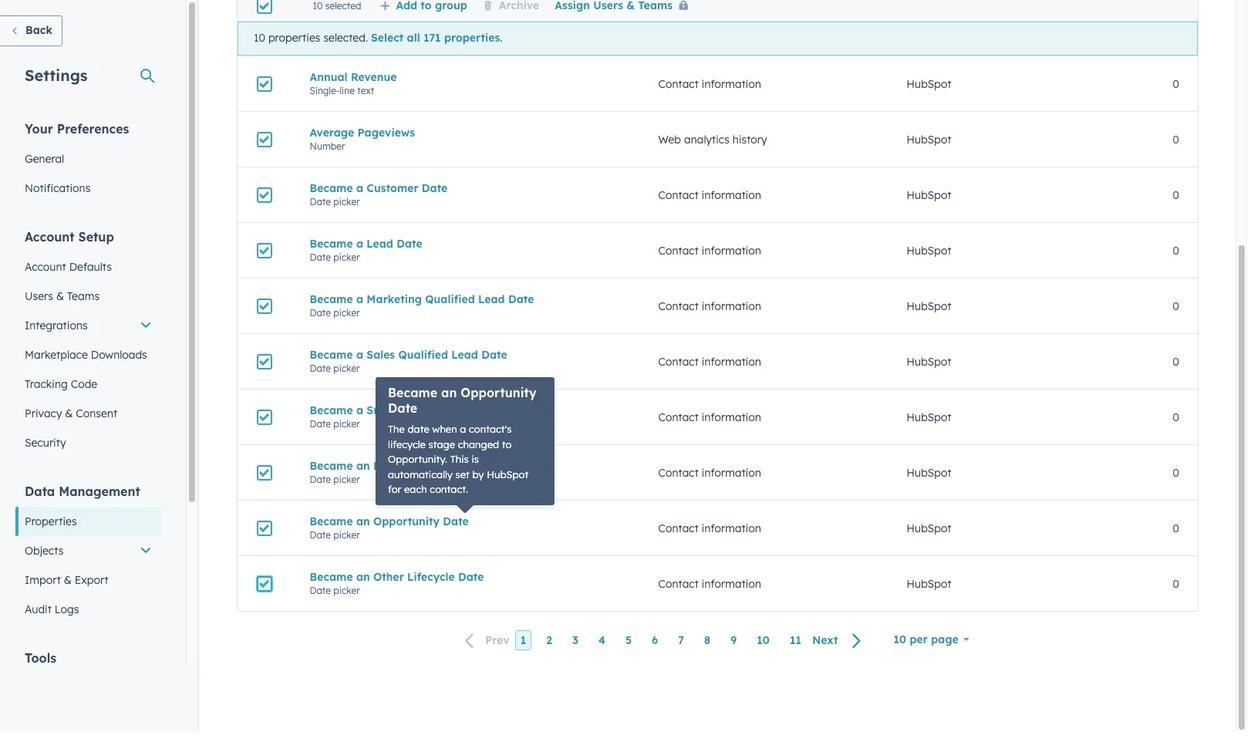 Task type: describe. For each thing, give the bounding box(es) containing it.
marketplace downloads
[[25, 348, 147, 362]]

date inside became an opportunity date the date when a contact's lifecycle stage changed to opportunity. this is automatically set by hubspot for each contact.
[[388, 400, 418, 416]]

4 button
[[593, 631, 611, 651]]

all
[[407, 31, 420, 45]]

contact information for became a customer date
[[659, 188, 762, 202]]

general link
[[15, 144, 161, 174]]

users & teams
[[25, 289, 100, 303]]

7 button
[[673, 631, 690, 651]]

tab panel containing 10
[[225, 0, 1212, 667]]

other
[[373, 570, 404, 584]]

customer
[[367, 181, 419, 195]]

became a lead date button
[[310, 237, 622, 250]]

contact for became a marketing qualified lead date
[[659, 299, 699, 313]]

& for consent
[[65, 407, 73, 421]]

became for became a customer date
[[310, 181, 353, 195]]

2 button
[[541, 631, 558, 651]]

a for subscriber
[[356, 403, 363, 417]]

users & teams link
[[15, 282, 161, 311]]

number
[[310, 140, 345, 152]]

became an opportunity date tooltip
[[376, 377, 555, 505]]

contact for annual revenue
[[659, 77, 699, 91]]

became an opportunity date the date when a contact's lifecycle stage changed to opportunity. this is automatically set by hubspot for each contact.
[[388, 385, 537, 495]]

5
[[626, 634, 632, 648]]

next
[[813, 634, 838, 648]]

contact for became an other lifecycle date
[[659, 577, 699, 591]]

subscriber
[[367, 403, 425, 417]]

tracking
[[25, 377, 68, 391]]

information for became a subscriber date
[[702, 410, 762, 424]]

information for became an evangelist date
[[702, 466, 762, 480]]

became an other lifecycle date date picker
[[310, 570, 484, 596]]

contact information for became an other lifecycle date
[[659, 577, 762, 591]]

became for became an other lifecycle date
[[310, 570, 353, 584]]

data
[[25, 484, 55, 499]]

lifecycle
[[408, 570, 455, 584]]

9
[[731, 634, 737, 648]]

an for became an evangelist date
[[356, 459, 370, 473]]

6
[[652, 634, 658, 648]]

your preferences
[[25, 121, 129, 137]]

logs
[[55, 603, 79, 617]]

0 for became an evangelist date
[[1173, 466, 1180, 480]]

became a customer date date picker
[[310, 181, 448, 207]]

became a lead date date picker
[[310, 237, 423, 263]]

information for became a customer date
[[702, 188, 762, 202]]

2
[[547, 634, 553, 648]]

became for became a marketing qualified lead date
[[310, 292, 353, 306]]

properties
[[268, 31, 321, 45]]

account setup element
[[15, 228, 161, 458]]

preferences
[[57, 121, 129, 137]]

page
[[932, 633, 959, 647]]

became a customer date button
[[310, 181, 622, 195]]

contact for became an opportunity date
[[659, 521, 699, 535]]

prev
[[486, 634, 510, 648]]

line
[[340, 84, 355, 96]]

data management
[[25, 484, 140, 499]]

selected
[[325, 0, 361, 12]]

contact for became a customer date
[[659, 188, 699, 202]]

contact for became an evangelist date
[[659, 466, 699, 480]]

1 button
[[515, 631, 532, 651]]

became a subscriber date button
[[310, 403, 622, 417]]

annual
[[310, 70, 348, 84]]

a for marketing
[[356, 292, 363, 306]]

0 for became a subscriber date
[[1173, 410, 1180, 424]]

6 button
[[647, 631, 664, 651]]

11
[[790, 634, 802, 648]]

8 button
[[699, 631, 716, 651]]

back link
[[0, 15, 62, 46]]

security
[[25, 436, 66, 450]]

integrations button
[[15, 311, 161, 340]]

marketplace
[[25, 348, 88, 362]]

0 for became a sales qualified lead date
[[1173, 355, 1180, 368]]

marketplace downloads link
[[15, 340, 161, 370]]

became an other lifecycle date button
[[310, 570, 622, 584]]

an for became an other lifecycle date
[[356, 570, 370, 584]]

is
[[472, 453, 479, 465]]

an for became an opportunity date
[[356, 514, 370, 528]]

privacy & consent link
[[15, 399, 161, 428]]

qualified for marketing
[[425, 292, 475, 306]]

0 for annual revenue
[[1173, 77, 1180, 91]]

opportunity for became an opportunity date the date when a contact's lifecycle stage changed to opportunity. this is automatically set by hubspot for each contact.
[[461, 385, 537, 400]]

objects button
[[15, 536, 161, 566]]

contact information for became a lead date
[[659, 243, 762, 257]]

0 for became an opportunity date
[[1173, 521, 1180, 535]]

hubspot for became a sales qualified lead date
[[907, 355, 952, 368]]

1
[[521, 634, 527, 648]]

hubspot inside became an opportunity date the date when a contact's lifecycle stage changed to opportunity. this is automatically set by hubspot for each contact.
[[487, 468, 529, 480]]

8
[[705, 634, 711, 648]]

picker inside became an other lifecycle date date picker
[[334, 585, 360, 596]]

next button
[[807, 631, 872, 651]]

& for teams
[[56, 289, 64, 303]]

0 for average pageviews
[[1173, 132, 1180, 146]]

account defaults link
[[15, 252, 161, 282]]

lead inside the became a lead date date picker
[[367, 237, 393, 250]]

10 properties selected. select all 171 properties.
[[254, 31, 503, 45]]

average pageviews number
[[310, 125, 415, 152]]

pagination navigation
[[456, 630, 872, 651]]

contact information for became a subscriber date
[[659, 410, 762, 424]]

contact information for became an evangelist date
[[659, 466, 762, 480]]

setup
[[78, 229, 114, 245]]

changed
[[458, 438, 499, 450]]

picker inside the became a lead date date picker
[[334, 251, 360, 263]]

lifecycle
[[388, 438, 426, 450]]

information for became a sales qualified lead date
[[702, 355, 762, 368]]

became an opportunity date button
[[310, 514, 622, 528]]

import & export link
[[15, 566, 161, 595]]

this
[[450, 453, 469, 465]]

data management element
[[15, 483, 161, 624]]

contact information for annual revenue
[[659, 77, 762, 91]]

7
[[679, 634, 684, 648]]

a for customer
[[356, 181, 363, 195]]

tracking code link
[[15, 370, 161, 399]]

average
[[310, 125, 354, 139]]

3 button
[[567, 631, 584, 651]]

hubspot for became an evangelist date
[[907, 466, 952, 480]]

5 button
[[620, 631, 638, 651]]

an inside became an opportunity date the date when a contact's lifecycle stage changed to opportunity. this is automatically set by hubspot for each contact.
[[441, 385, 457, 400]]

your
[[25, 121, 53, 137]]

hubspot for became an other lifecycle date
[[907, 577, 952, 591]]

sales
[[367, 348, 395, 362]]

date
[[408, 423, 430, 435]]

single-
[[310, 84, 340, 96]]

a for sales
[[356, 348, 363, 362]]

properties link
[[15, 507, 161, 536]]

selected.
[[324, 31, 368, 45]]

notifications link
[[15, 174, 161, 203]]

account setup
[[25, 229, 114, 245]]

tracking code
[[25, 377, 97, 391]]

0 for became a marketing qualified lead date
[[1173, 299, 1180, 313]]

became an evangelist date button
[[310, 459, 622, 473]]



Task type: vqa. For each thing, say whether or not it's contained in the screenshot.
Press to sort. image associated with 2nd Press to sort. element from the left
no



Task type: locate. For each thing, give the bounding box(es) containing it.
contact.
[[430, 483, 468, 495]]

management
[[59, 484, 140, 499]]

5 contact from the top
[[659, 355, 699, 368]]

an inside became an other lifecycle date date picker
[[356, 570, 370, 584]]

0
[[1173, 77, 1180, 91], [1173, 132, 1180, 146], [1173, 188, 1180, 202], [1173, 243, 1180, 257], [1173, 299, 1180, 313], [1173, 355, 1180, 368], [1173, 410, 1180, 424], [1173, 466, 1180, 480], [1173, 521, 1180, 535], [1173, 577, 1180, 591]]

opportunity down each
[[373, 514, 440, 528]]

7 contact from the top
[[659, 466, 699, 480]]

became inside became an other lifecycle date date picker
[[310, 570, 353, 584]]

3 information from the top
[[702, 243, 762, 257]]

1 information from the top
[[702, 77, 762, 91]]

notifications
[[25, 181, 91, 195]]

0 horizontal spatial lead
[[367, 237, 393, 250]]

an down became an evangelist date date picker
[[356, 514, 370, 528]]

became inside became a sales qualified lead date date picker
[[310, 348, 353, 362]]

contact for became a lead date
[[659, 243, 699, 257]]

became left "other" in the left of the page
[[310, 570, 353, 584]]

text
[[357, 84, 374, 96]]

tab panel
[[225, 0, 1212, 667]]

lead down became a customer date date picker
[[367, 237, 393, 250]]

hubspot for became a customer date
[[907, 188, 952, 202]]

1 vertical spatial qualified
[[399, 348, 448, 362]]

7 information from the top
[[702, 466, 762, 480]]

lead
[[367, 237, 393, 250], [478, 292, 505, 306], [452, 348, 478, 362]]

picker left for at the bottom left of the page
[[334, 473, 360, 485]]

8 0 from the top
[[1173, 466, 1180, 480]]

0 horizontal spatial opportunity
[[373, 514, 440, 528]]

privacy
[[25, 407, 62, 421]]

qualified right sales
[[399, 348, 448, 362]]

1 horizontal spatial opportunity
[[461, 385, 537, 400]]

qualified right marketing
[[425, 292, 475, 306]]

3
[[573, 634, 579, 648]]

4 information from the top
[[702, 299, 762, 313]]

opportunity inside became an opportunity date the date when a contact's lifecycle stage changed to opportunity. this is automatically set by hubspot for each contact.
[[461, 385, 537, 400]]

the
[[388, 423, 405, 435]]

lead down became a lead date button at the left of the page
[[478, 292, 505, 306]]

11 button
[[785, 631, 807, 651]]

information for became an opportunity date
[[702, 521, 762, 535]]

a inside became an opportunity date the date when a contact's lifecycle stage changed to opportunity. this is automatically set by hubspot for each contact.
[[460, 423, 466, 435]]

& inside data management element
[[64, 573, 72, 587]]

properties
[[25, 515, 77, 529]]

10 for 10 per page
[[894, 633, 907, 647]]

became left evangelist
[[310, 459, 353, 473]]

7 contact information from the top
[[659, 466, 762, 480]]

import
[[25, 573, 61, 587]]

2 information from the top
[[702, 188, 762, 202]]

became inside the became a lead date date picker
[[310, 237, 353, 250]]

3 contact information from the top
[[659, 243, 762, 257]]

a inside became a marketing qualified lead date date picker
[[356, 292, 363, 306]]

average pageviews button
[[310, 125, 622, 139]]

lead for became a marketing qualified lead date
[[478, 292, 505, 306]]

per
[[910, 633, 928, 647]]

0 vertical spatial qualified
[[425, 292, 475, 306]]

picker inside became a sales qualified lead date date picker
[[334, 362, 360, 374]]

an inside became an opportunity date date picker
[[356, 514, 370, 528]]

qualified inside became a sales qualified lead date date picker
[[399, 348, 448, 362]]

picker up the became a lead date date picker
[[334, 196, 360, 207]]

picker inside became a customer date date picker
[[334, 196, 360, 207]]

properties.
[[444, 31, 503, 45]]

became an evangelist date date picker
[[310, 459, 459, 485]]

contact for became a sales qualified lead date
[[659, 355, 699, 368]]

an inside became an evangelist date date picker
[[356, 459, 370, 473]]

annual revenue single-line text
[[310, 70, 397, 96]]

picker inside became an evangelist date date picker
[[334, 473, 360, 485]]

select
[[371, 31, 404, 45]]

a inside became a sales qualified lead date date picker
[[356, 348, 363, 362]]

picker down became an opportunity date date picker
[[334, 585, 360, 596]]

analytics
[[684, 132, 730, 146]]

picker inside became a marketing qualified lead date date picker
[[334, 307, 360, 318]]

became up subscriber
[[388, 385, 438, 400]]

opportunity inside became an opportunity date date picker
[[373, 514, 440, 528]]

became down became a customer date date picker
[[310, 237, 353, 250]]

1 0 from the top
[[1173, 77, 1180, 91]]

became inside became an opportunity date date picker
[[310, 514, 353, 528]]

8 information from the top
[[702, 521, 762, 535]]

information for became a lead date
[[702, 243, 762, 257]]

4 contact information from the top
[[659, 299, 762, 313]]

picker inside became a subscriber date date picker
[[334, 418, 360, 429]]

5 information from the top
[[702, 355, 762, 368]]

revenue
[[351, 70, 397, 84]]

8 contact from the top
[[659, 521, 699, 535]]

picker up became a subscriber date date picker
[[334, 362, 360, 374]]

became down the became a lead date date picker
[[310, 292, 353, 306]]

2 picker from the top
[[334, 251, 360, 263]]

code
[[71, 377, 97, 391]]

3 contact from the top
[[659, 243, 699, 257]]

picker up became an other lifecycle date date picker
[[334, 529, 360, 541]]

became down became an evangelist date date picker
[[310, 514, 353, 528]]

hubspot for became a marketing qualified lead date
[[907, 299, 952, 313]]

5 0 from the top
[[1173, 299, 1180, 313]]

10
[[313, 0, 323, 12], [254, 31, 265, 45], [894, 633, 907, 647], [757, 634, 770, 648]]

history
[[733, 132, 768, 146]]

6 contact information from the top
[[659, 410, 762, 424]]

9 button
[[726, 631, 743, 651]]

account defaults
[[25, 260, 112, 274]]

became inside became a subscriber date date picker
[[310, 403, 353, 417]]

picker down became a customer date date picker
[[334, 251, 360, 263]]

1 vertical spatial &
[[65, 407, 73, 421]]

5 picker from the top
[[334, 418, 360, 429]]

0 vertical spatial account
[[25, 229, 75, 245]]

a left sales
[[356, 348, 363, 362]]

opportunity for became an opportunity date date picker
[[373, 514, 440, 528]]

tools
[[25, 651, 56, 666]]

import & export
[[25, 573, 108, 587]]

qualified for sales
[[399, 348, 448, 362]]

hubspot for average pageviews
[[907, 132, 952, 146]]

qualified inside became a marketing qualified lead date date picker
[[425, 292, 475, 306]]

a left subscriber
[[356, 403, 363, 417]]

10 per page
[[894, 633, 959, 647]]

hubspot for became a lead date
[[907, 243, 952, 257]]

became a marketing qualified lead date date picker
[[310, 292, 534, 318]]

5 contact information from the top
[[659, 355, 762, 368]]

10 right 9
[[757, 634, 770, 648]]

9 contact information from the top
[[659, 577, 762, 591]]

2 account from the top
[[25, 260, 66, 274]]

10 per page button
[[884, 624, 980, 655]]

annual revenue button
[[310, 70, 622, 84]]

consent
[[76, 407, 117, 421]]

10 left the per
[[894, 633, 907, 647]]

contact information for became a sales qualified lead date
[[659, 355, 762, 368]]

general
[[25, 152, 64, 166]]

became a subscriber date date picker
[[310, 403, 454, 429]]

by
[[473, 468, 484, 480]]

2 vertical spatial &
[[64, 573, 72, 587]]

6 0 from the top
[[1173, 355, 1180, 368]]

became inside became a customer date date picker
[[310, 181, 353, 195]]

became for became a lead date
[[310, 237, 353, 250]]

an left "other" in the left of the page
[[356, 570, 370, 584]]

2 horizontal spatial lead
[[478, 292, 505, 306]]

account
[[25, 229, 75, 245], [25, 260, 66, 274]]

export
[[75, 573, 108, 587]]

account up users
[[25, 260, 66, 274]]

became for became a subscriber date
[[310, 403, 353, 417]]

10 0 from the top
[[1173, 577, 1180, 591]]

lead inside became a sales qualified lead date date picker
[[452, 348, 478, 362]]

6 information from the top
[[702, 410, 762, 424]]

contact information for became an opportunity date
[[659, 521, 762, 535]]

became left subscriber
[[310, 403, 353, 417]]

information for became a marketing qualified lead date
[[702, 299, 762, 313]]

became an opportunity date date picker
[[310, 514, 469, 541]]

4 0 from the top
[[1173, 243, 1180, 257]]

0 vertical spatial &
[[56, 289, 64, 303]]

an left evangelist
[[356, 459, 370, 473]]

became for became a sales qualified lead date
[[310, 348, 353, 362]]

account up account defaults
[[25, 229, 75, 245]]

became down "number"
[[310, 181, 353, 195]]

lead up became a subscriber date button
[[452, 348, 478, 362]]

10 for 10 properties selected. select all 171 properties.
[[254, 31, 265, 45]]

evangelist
[[373, 459, 430, 473]]

10 for 10 selected
[[313, 0, 323, 12]]

2 contact from the top
[[659, 188, 699, 202]]

& left export
[[64, 573, 72, 587]]

an
[[441, 385, 457, 400], [356, 459, 370, 473], [356, 514, 370, 528], [356, 570, 370, 584]]

9 information from the top
[[702, 577, 762, 591]]

10 inside 10 per page popup button
[[894, 633, 907, 647]]

became inside became an opportunity date the date when a contact's lifecycle stage changed to opportunity. this is automatically set by hubspot for each contact.
[[388, 385, 438, 400]]

security link
[[15, 428, 161, 458]]

2 vertical spatial lead
[[452, 348, 478, 362]]

back
[[25, 23, 52, 37]]

audit
[[25, 603, 52, 617]]

1 contact from the top
[[659, 77, 699, 91]]

9 contact from the top
[[659, 577, 699, 591]]

4 contact from the top
[[659, 299, 699, 313]]

account for account setup
[[25, 229, 75, 245]]

hubspot for became an opportunity date
[[907, 521, 952, 535]]

a left customer
[[356, 181, 363, 195]]

a right when
[[460, 423, 466, 435]]

7 picker from the top
[[334, 529, 360, 541]]

0 for became a lead date
[[1173, 243, 1180, 257]]

opportunity
[[461, 385, 537, 400], [373, 514, 440, 528]]

1 contact information from the top
[[659, 77, 762, 91]]

prev button
[[456, 631, 515, 651]]

0 vertical spatial opportunity
[[461, 385, 537, 400]]

picker inside became an opportunity date date picker
[[334, 529, 360, 541]]

& right privacy
[[65, 407, 73, 421]]

became for became an opportunity date
[[310, 514, 353, 528]]

lead inside became a marketing qualified lead date date picker
[[478, 292, 505, 306]]

1 picker from the top
[[334, 196, 360, 207]]

a for lead
[[356, 237, 363, 250]]

& right users
[[56, 289, 64, 303]]

0 for became an other lifecycle date
[[1173, 577, 1180, 591]]

became inside became a marketing qualified lead date date picker
[[310, 292, 353, 306]]

became inside became an evangelist date date picker
[[310, 459, 353, 473]]

hubspot
[[907, 77, 952, 91], [907, 132, 952, 146], [907, 188, 952, 202], [907, 243, 952, 257], [907, 299, 952, 313], [907, 355, 952, 368], [907, 410, 952, 424], [907, 466, 952, 480], [487, 468, 529, 480], [907, 521, 952, 535], [907, 577, 952, 591]]

10 for 10
[[757, 634, 770, 648]]

a down became a customer date date picker
[[356, 237, 363, 250]]

a inside became a customer date date picker
[[356, 181, 363, 195]]

your preferences element
[[15, 120, 161, 203]]

8 contact information from the top
[[659, 521, 762, 535]]

2 contact information from the top
[[659, 188, 762, 202]]

opportunity up contact's
[[461, 385, 537, 400]]

hubspot for became a subscriber date
[[907, 410, 952, 424]]

3 0 from the top
[[1173, 188, 1180, 202]]

hubspot for annual revenue
[[907, 77, 952, 91]]

when
[[432, 423, 457, 435]]

set
[[456, 468, 470, 480]]

4 picker from the top
[[334, 362, 360, 374]]

became a sales qualified lead date date picker
[[310, 348, 508, 374]]

pageviews
[[358, 125, 415, 139]]

0 for became a customer date
[[1173, 188, 1180, 202]]

10 left selected
[[313, 0, 323, 12]]

10 inside 10 button
[[757, 634, 770, 648]]

picker
[[334, 196, 360, 207], [334, 251, 360, 263], [334, 307, 360, 318], [334, 362, 360, 374], [334, 418, 360, 429], [334, 473, 360, 485], [334, 529, 360, 541], [334, 585, 360, 596]]

an up became a subscriber date button
[[441, 385, 457, 400]]

9 0 from the top
[[1173, 521, 1180, 535]]

became a marketing qualified lead date button
[[310, 292, 622, 306]]

10 left properties
[[254, 31, 265, 45]]

contact for became a subscriber date
[[659, 410, 699, 424]]

171
[[424, 31, 441, 45]]

a inside the became a lead date date picker
[[356, 237, 363, 250]]

contact information for became a marketing qualified lead date
[[659, 299, 762, 313]]

0 vertical spatial lead
[[367, 237, 393, 250]]

3 picker from the top
[[334, 307, 360, 318]]

a inside became a subscriber date date picker
[[356, 403, 363, 417]]

& for export
[[64, 573, 72, 587]]

marketing
[[367, 292, 422, 306]]

became for became an evangelist date
[[310, 459, 353, 473]]

account inside 'link'
[[25, 260, 66, 274]]

became left sales
[[310, 348, 353, 362]]

information for annual revenue
[[702, 77, 762, 91]]

7 0 from the top
[[1173, 410, 1180, 424]]

1 vertical spatial account
[[25, 260, 66, 274]]

1 vertical spatial opportunity
[[373, 514, 440, 528]]

picker down the became a lead date date picker
[[334, 307, 360, 318]]

a left marketing
[[356, 292, 363, 306]]

6 picker from the top
[[334, 473, 360, 485]]

information
[[702, 77, 762, 91], [702, 188, 762, 202], [702, 243, 762, 257], [702, 299, 762, 313], [702, 355, 762, 368], [702, 410, 762, 424], [702, 466, 762, 480], [702, 521, 762, 535], [702, 577, 762, 591]]

8 picker from the top
[[334, 585, 360, 596]]

account for account defaults
[[25, 260, 66, 274]]

1 vertical spatial lead
[[478, 292, 505, 306]]

10 selected
[[313, 0, 361, 12]]

6 contact from the top
[[659, 410, 699, 424]]

picker left the
[[334, 418, 360, 429]]

lead for became a sales qualified lead date
[[452, 348, 478, 362]]

became a sales qualified lead date button
[[310, 348, 622, 362]]

users
[[25, 289, 53, 303]]

audit logs link
[[15, 595, 161, 624]]

2 0 from the top
[[1173, 132, 1180, 146]]

information for became an other lifecycle date
[[702, 577, 762, 591]]

1 account from the top
[[25, 229, 75, 245]]

1 horizontal spatial lead
[[452, 348, 478, 362]]



